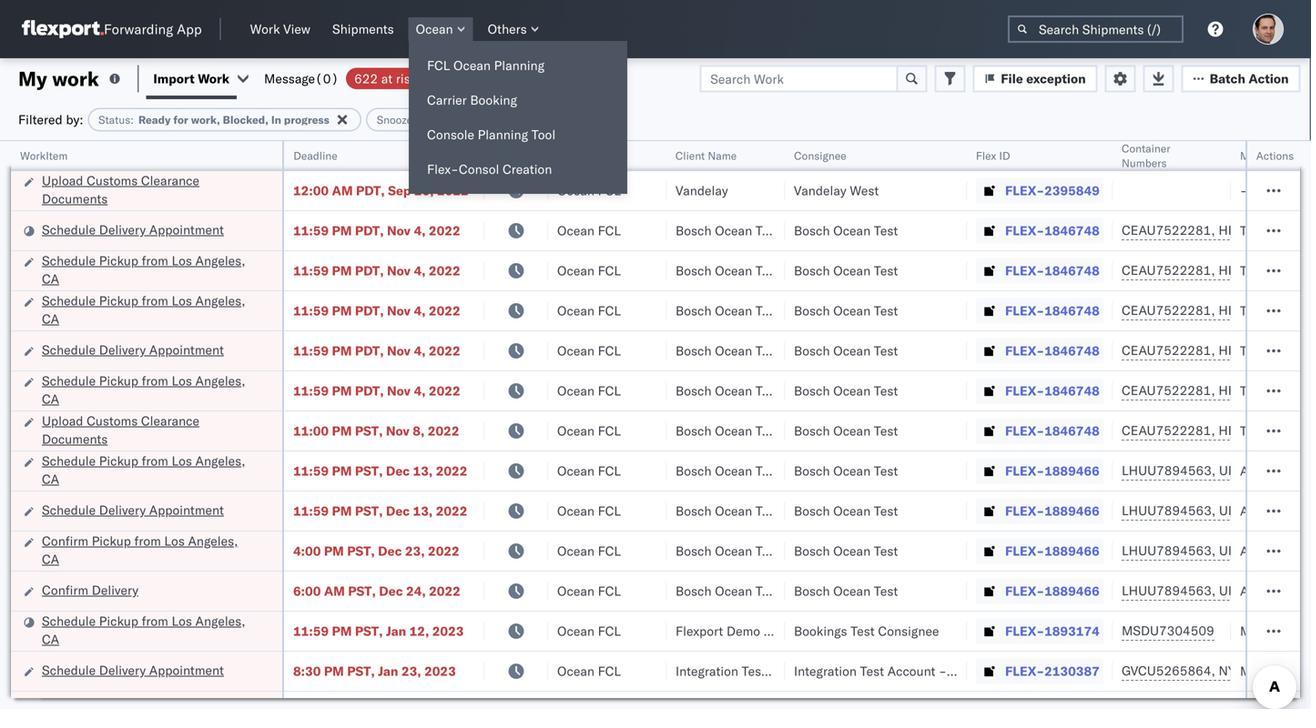 Task type: locate. For each thing, give the bounding box(es) containing it.
3 lhuu7894563, from the top
[[1122, 543, 1216, 559]]

schedule delivery appointment for fourth schedule delivery appointment link from the top of the page
[[42, 663, 224, 679]]

pickup inside "confirm pickup from los angeles, ca"
[[92, 533, 131, 549]]

1 horizontal spatial work
[[250, 21, 280, 37]]

2 lhuu7894563, uetu5238478 from the top
[[1122, 503, 1308, 519]]

in
[[271, 113, 281, 127]]

0 vertical spatial work
[[250, 21, 280, 37]]

flex-1846748
[[1005, 223, 1100, 239], [1005, 263, 1100, 279], [1005, 303, 1100, 319], [1005, 343, 1100, 359], [1005, 383, 1100, 399], [1005, 423, 1100, 439]]

3 1846748 from the top
[[1045, 303, 1100, 319]]

4 1889466 from the top
[[1045, 583, 1100, 599]]

from for 'schedule pickup from los angeles, ca' link for 1st the schedule pickup from los angeles, ca button from the bottom of the page
[[142, 613, 168, 629]]

0 vertical spatial 23,
[[405, 543, 425, 559]]

file exception
[[1001, 71, 1086, 87]]

ocean
[[416, 21, 453, 37], [454, 57, 491, 73], [557, 183, 595, 199], [557, 223, 595, 239], [715, 223, 752, 239], [834, 223, 871, 239], [557, 263, 595, 279], [715, 263, 752, 279], [834, 263, 871, 279], [557, 303, 595, 319], [715, 303, 752, 319], [834, 303, 871, 319], [557, 343, 595, 359], [715, 343, 752, 359], [834, 343, 871, 359], [557, 383, 595, 399], [715, 383, 752, 399], [834, 383, 871, 399], [557, 423, 595, 439], [715, 423, 752, 439], [834, 423, 871, 439], [557, 463, 595, 479], [715, 463, 752, 479], [834, 463, 871, 479], [557, 503, 595, 519], [715, 503, 752, 519], [834, 503, 871, 519], [557, 543, 595, 559], [715, 543, 752, 559], [834, 543, 871, 559], [557, 583, 595, 599], [715, 583, 752, 599], [834, 583, 871, 599], [557, 623, 595, 639], [557, 663, 595, 679]]

flexport demo consignee
[[676, 623, 825, 639]]

2 clearance from the top
[[141, 413, 199, 429]]

resize handle column header
[[260, 141, 282, 709], [463, 141, 485, 709], [526, 141, 548, 709], [645, 141, 667, 709], [763, 141, 785, 709], [945, 141, 967, 709], [1091, 141, 1113, 709], [1209, 141, 1231, 709], [1279, 141, 1301, 709]]

1 vandelay from the left
[[676, 183, 728, 199]]

carrier
[[427, 92, 467, 108]]

1 vertical spatial documents
[[42, 431, 108, 447]]

2 11:59 from the top
[[293, 263, 329, 279]]

dec down 11:00 pm pst, nov 8, 2022
[[386, 463, 410, 479]]

2 4, from the top
[[414, 263, 426, 279]]

jan down 11:59 pm pst, jan 12, 2023
[[378, 663, 398, 679]]

flex-1889466 for schedule pickup from los angeles, ca
[[1005, 463, 1100, 479]]

abcdefg78 for schedule delivery appointment
[[1240, 503, 1311, 519]]

2 schedule pickup from los angeles, ca from the top
[[42, 293, 245, 327]]

2023 right 12,
[[432, 623, 464, 639]]

2 resize handle column header from the left
[[463, 141, 485, 709]]

11:59 pm pst, dec 13, 2022 for schedule delivery appointment
[[293, 503, 468, 519]]

11:59 pm pst, dec 13, 2022 down 11:00 pm pst, nov 8, 2022
[[293, 463, 468, 479]]

am right 6:00
[[324, 583, 345, 599]]

1 11:59 pm pst, dec 13, 2022 from the top
[[293, 463, 468, 479]]

los for 1st the schedule pickup from los angeles, ca button from the bottom of the page
[[172, 613, 192, 629]]

5 ocean fcl from the top
[[557, 343, 621, 359]]

1 vertical spatial upload customs clearance documents link
[[42, 412, 259, 449]]

no
[[427, 113, 442, 127]]

snooze
[[494, 149, 529, 163]]

1889466
[[1045, 463, 1100, 479], [1045, 503, 1100, 519], [1045, 543, 1100, 559], [1045, 583, 1100, 599]]

4 ocean fcl from the top
[[557, 303, 621, 319]]

account
[[888, 663, 936, 679]]

planning inside 'link'
[[478, 127, 528, 143]]

upload customs clearance documents for 11:00 pm pst, nov 8, 2022
[[42, 413, 199, 447]]

2 ceau7522281, hlxu6269489, from the top
[[1122, 262, 1311, 278]]

from inside "confirm pickup from los angeles, ca"
[[134, 533, 161, 549]]

upload customs clearance documents link for 11:00
[[42, 412, 259, 449]]

2 lhuu7894563, from the top
[[1122, 503, 1216, 519]]

file exception button
[[973, 65, 1098, 92], [973, 65, 1098, 92]]

13,
[[413, 463, 433, 479], [413, 503, 433, 519]]

4,
[[414, 223, 426, 239], [414, 263, 426, 279], [414, 303, 426, 319], [414, 343, 426, 359], [414, 383, 426, 399]]

pst, down 11:00 pm pst, nov 8, 2022
[[355, 463, 383, 479]]

los for fourth the schedule pickup from los angeles, ca button from the top of the page
[[172, 453, 192, 469]]

2023 for 11:59 pm pst, jan 12, 2023
[[432, 623, 464, 639]]

flex-1889466 button
[[976, 459, 1104, 484], [976, 459, 1104, 484], [976, 499, 1104, 524], [976, 499, 1104, 524], [976, 539, 1104, 564], [976, 539, 1104, 564], [976, 579, 1104, 604], [976, 579, 1104, 604]]

1 11:59 from the top
[[293, 223, 329, 239]]

dec left the 24,
[[379, 583, 403, 599]]

4 schedule delivery appointment link from the top
[[42, 662, 224, 680]]

1 vertical spatial upload
[[42, 413, 83, 429]]

5 1846748 from the top
[[1045, 383, 1100, 399]]

0 vertical spatial am
[[332, 183, 353, 199]]

13, down 8,
[[413, 463, 433, 479]]

console
[[427, 127, 474, 143]]

consignee up vandelay west
[[794, 149, 847, 163]]

2 ca from the top
[[42, 311, 59, 327]]

3 ceau7522281, hlxu6269489, from the top
[[1122, 302, 1311, 318]]

1846748
[[1045, 223, 1100, 239], [1045, 263, 1100, 279], [1045, 303, 1100, 319], [1045, 343, 1100, 359], [1045, 383, 1100, 399], [1045, 423, 1100, 439]]

lhuu7894563, uetu5238478 for schedule delivery appointment
[[1122, 503, 1308, 519]]

los for 3rd the schedule pickup from los angeles, ca button from the top of the page
[[172, 373, 192, 389]]

1 upload from the top
[[42, 173, 83, 189]]

upload customs clearance documents button
[[42, 172, 259, 210], [42, 412, 259, 450]]

2023
[[432, 623, 464, 639], [424, 663, 456, 679]]

2 customs from the top
[[87, 413, 138, 429]]

13, up "4:00 pm pst, dec 23, 2022"
[[413, 503, 433, 519]]

los for confirm pickup from los angeles, ca 'button'
[[164, 533, 185, 549]]

23, up the 24,
[[405, 543, 425, 559]]

7 resize handle column header from the left
[[1091, 141, 1113, 709]]

7 ocean fcl from the top
[[557, 423, 621, 439]]

lhuu7894563, for confirm pickup from los angeles, ca
[[1122, 543, 1216, 559]]

11:59 for 'schedule pickup from los angeles, ca' link for 1st the schedule pickup from los angeles, ca button from the bottom of the page
[[293, 623, 329, 639]]

schedule pickup from los angeles, ca for 1st the schedule pickup from los angeles, ca button from the top
[[42, 253, 245, 287]]

flex-2130387
[[1005, 663, 1100, 679]]

flex-2130387 button
[[976, 659, 1104, 684], [976, 659, 1104, 684]]

lhuu7894563, uetu5238478 for schedule pickup from los angeles, ca
[[1122, 463, 1308, 479]]

appointment for fourth schedule delivery appointment link from the top of the page
[[149, 663, 224, 679]]

0 vertical spatial documents
[[42, 191, 108, 207]]

0 vertical spatial upload customs clearance documents
[[42, 173, 199, 207]]

2 flex-1889466 from the top
[[1005, 503, 1100, 519]]

4 11:59 from the top
[[293, 343, 329, 359]]

4 lhuu7894563, from the top
[[1122, 583, 1216, 599]]

jan
[[386, 623, 406, 639], [378, 663, 398, 679]]

from for 1st the schedule pickup from los angeles, ca button from the top's 'schedule pickup from los angeles, ca' link
[[142, 253, 168, 269]]

8 flex- from the top
[[1005, 463, 1045, 479]]

4 4, from the top
[[414, 343, 426, 359]]

5 schedule pickup from los angeles, ca button from the top
[[42, 612, 259, 651]]

1 ca from the top
[[42, 271, 59, 287]]

am for pst,
[[324, 583, 345, 599]]

vandelay left west
[[794, 183, 847, 199]]

0 vertical spatial confirm
[[42, 533, 88, 549]]

1 vertical spatial upload customs clearance documents button
[[42, 412, 259, 450]]

23, for dec
[[405, 543, 425, 559]]

delivery inside "button"
[[92, 582, 139, 598]]

uetu5238478 for schedule pickup from los angeles, ca
[[1219, 463, 1308, 479]]

schedule delivery appointment
[[42, 222, 224, 238], [42, 342, 224, 358], [42, 502, 224, 518], [42, 663, 224, 679]]

5 schedule pickup from los angeles, ca from the top
[[42, 613, 245, 648]]

schedule pickup from los angeles, ca link for 2nd the schedule pickup from los angeles, ca button from the top of the page
[[42, 292, 259, 328]]

flex
[[976, 149, 997, 163]]

1 confirm from the top
[[42, 533, 88, 549]]

0 vertical spatial planning
[[494, 57, 545, 73]]

2 upload from the top
[[42, 413, 83, 429]]

consignee inside button
[[794, 149, 847, 163]]

7 11:59 from the top
[[293, 503, 329, 519]]

schedule pickup from los angeles, ca button
[[42, 252, 259, 290], [42, 292, 259, 330], [42, 372, 259, 410], [42, 452, 259, 490], [42, 612, 259, 651]]

0 horizontal spatial vandelay
[[676, 183, 728, 199]]

2 11:59 pm pdt, nov 4, 2022 from the top
[[293, 263, 461, 279]]

622
[[354, 71, 378, 87]]

4 flex-1889466 from the top
[[1005, 583, 1100, 599]]

confirm inside "confirm pickup from los angeles, ca"
[[42, 533, 88, 549]]

4 abcdefg78 from the top
[[1240, 583, 1311, 599]]

1889466 for schedule pickup from los angeles, ca
[[1045, 463, 1100, 479]]

0 horizontal spatial work
[[198, 71, 230, 87]]

risk
[[396, 71, 417, 87]]

work right the import at left
[[198, 71, 230, 87]]

0 vertical spatial 2023
[[432, 623, 464, 639]]

ca
[[42, 271, 59, 287], [42, 311, 59, 327], [42, 391, 59, 407], [42, 471, 59, 487], [42, 551, 59, 567], [42, 632, 59, 648]]

deadline
[[293, 149, 337, 163]]

dec
[[386, 463, 410, 479], [386, 503, 410, 519], [378, 543, 402, 559], [379, 583, 403, 599]]

import
[[153, 71, 195, 87]]

upload customs clearance documents
[[42, 173, 199, 207], [42, 413, 199, 447]]

3 resize handle column header from the left
[[526, 141, 548, 709]]

pst, up 8:30 pm pst, jan 23, 2023 on the bottom left of page
[[355, 623, 383, 639]]

dec up "4:00 pm pst, dec 23, 2022"
[[386, 503, 410, 519]]

1 resize handle column header from the left
[[260, 141, 282, 709]]

12 flex- from the top
[[1005, 623, 1045, 639]]

3 appointment from the top
[[149, 502, 224, 518]]

flex-1889466 for schedule delivery appointment
[[1005, 503, 1100, 519]]

upload for 12:00 am pdt, sep 26, 2022
[[42, 173, 83, 189]]

11:59 for 3rd schedule delivery appointment link from the top
[[293, 503, 329, 519]]

view
[[283, 21, 311, 37]]

11:59 pm pst, dec 13, 2022 for schedule pickup from los angeles, ca
[[293, 463, 468, 479]]

am
[[332, 183, 353, 199], [324, 583, 345, 599]]

delivery
[[99, 222, 146, 238], [99, 342, 146, 358], [99, 502, 146, 518], [92, 582, 139, 598], [99, 663, 146, 679]]

for
[[173, 113, 188, 127]]

appointment
[[149, 222, 224, 238], [149, 342, 224, 358], [149, 502, 224, 518], [149, 663, 224, 679]]

3 ceau7522281, from the top
[[1122, 302, 1216, 318]]

lhuu7894563, uetu5238478 for confirm delivery
[[1122, 583, 1308, 599]]

nov
[[387, 223, 411, 239], [387, 263, 411, 279], [387, 303, 411, 319], [387, 343, 411, 359], [387, 383, 411, 399], [386, 423, 410, 439]]

confirm pickup from los angeles, ca
[[42, 533, 238, 567]]

consignee for bookings test consignee
[[878, 623, 939, 639]]

container numbers button
[[1113, 138, 1213, 170]]

work left view on the top left of page
[[250, 21, 280, 37]]

4 appointment from the top
[[149, 663, 224, 679]]

resize handle column header for flex id button
[[1091, 141, 1113, 709]]

gvcu5265864, nyku9743990
[[1122, 663, 1309, 679]]

1 vertical spatial clearance
[[141, 413, 199, 429]]

12,
[[409, 623, 429, 639]]

confirm pickup from los angeles, ca link
[[42, 532, 259, 569]]

flex-1889466
[[1005, 463, 1100, 479], [1005, 503, 1100, 519], [1005, 543, 1100, 559], [1005, 583, 1100, 599]]

consignee up "account"
[[878, 623, 939, 639]]

5 ca from the top
[[42, 551, 59, 567]]

1 vertical spatial 11:59 pm pst, dec 13, 2022
[[293, 503, 468, 519]]

schedule delivery appointment for first schedule delivery appointment link
[[42, 222, 224, 238]]

5 schedule from the top
[[42, 373, 96, 389]]

1 ceau7522281, from the top
[[1122, 222, 1216, 238]]

23,
[[405, 543, 425, 559], [402, 663, 421, 679]]

7 schedule from the top
[[42, 502, 96, 518]]

pm
[[332, 223, 352, 239], [332, 263, 352, 279], [332, 303, 352, 319], [332, 343, 352, 359], [332, 383, 352, 399], [332, 423, 352, 439], [332, 463, 352, 479], [332, 503, 352, 519], [324, 543, 344, 559], [332, 623, 352, 639], [324, 663, 344, 679]]

1 vertical spatial confirm
[[42, 582, 88, 598]]

2 11:59 pm pst, dec 13, 2022 from the top
[[293, 503, 468, 519]]

jan left 12,
[[386, 623, 406, 639]]

3 flex-1846748 from the top
[[1005, 303, 1100, 319]]

client
[[676, 149, 705, 163]]

1 vertical spatial upload customs clearance documents
[[42, 413, 199, 447]]

23, down 12,
[[402, 663, 421, 679]]

los inside "confirm pickup from los angeles, ca"
[[164, 533, 185, 549]]

resize handle column header for container numbers button
[[1209, 141, 1231, 709]]

planning up snooze
[[478, 127, 528, 143]]

8 resize handle column header from the left
[[1209, 141, 1231, 709]]

flexport. image
[[22, 20, 104, 38]]

dec for schedule delivery appointment
[[386, 503, 410, 519]]

consignee up integration
[[764, 623, 825, 639]]

1 vertical spatial 2023
[[424, 663, 456, 679]]

0 vertical spatial 13,
[[413, 463, 433, 479]]

maeu94084
[[1240, 663, 1311, 679]]

id
[[1000, 149, 1011, 163]]

delivery for fourth schedule delivery appointment link from the top of the page
[[99, 663, 146, 679]]

8 schedule from the top
[[42, 613, 96, 629]]

creation
[[503, 161, 552, 177]]

pickup
[[99, 253, 138, 269], [99, 293, 138, 309], [99, 373, 138, 389], [99, 453, 138, 469], [92, 533, 131, 549], [99, 613, 138, 629]]

1 schedule delivery appointment from the top
[[42, 222, 224, 238]]

1 vertical spatial jan
[[378, 663, 398, 679]]

pst, down "4:00 pm pst, dec 23, 2022"
[[348, 583, 376, 599]]

schedule pickup from los angeles, ca link
[[42, 252, 259, 288], [42, 292, 259, 328], [42, 372, 259, 408], [42, 452, 259, 489], [42, 612, 259, 649]]

message (0)
[[264, 71, 339, 87]]

confirm inside "button"
[[42, 582, 88, 598]]

0 vertical spatial upload customs clearance documents link
[[42, 172, 259, 208]]

0 vertical spatial upload customs clearance documents button
[[42, 172, 259, 210]]

2 abcdefg78 from the top
[[1240, 503, 1311, 519]]

3 flex-1889466 from the top
[[1005, 543, 1100, 559]]

bookings
[[794, 623, 847, 639]]

am right 12:00
[[332, 183, 353, 199]]

lhuu7894563, for confirm delivery
[[1122, 583, 1216, 599]]

upload customs clearance documents link for 12:00
[[42, 172, 259, 208]]

pst, down 11:59 pm pst, jan 12, 2023
[[347, 663, 375, 679]]

upload customs clearance documents button for 11:00 pm pst, nov 8, 2022
[[42, 412, 259, 450]]

1 vertical spatial am
[[324, 583, 345, 599]]

flex id button
[[967, 145, 1095, 163]]

8:30
[[293, 663, 321, 679]]

documents
[[42, 191, 108, 207], [42, 431, 108, 447]]

work
[[250, 21, 280, 37], [198, 71, 230, 87]]

clearance for 11:00 pm pst, nov 8, 2022
[[141, 413, 199, 429]]

customs
[[87, 173, 138, 189], [87, 413, 138, 429]]

confirm down "confirm pickup from los angeles, ca"
[[42, 582, 88, 598]]

work
[[52, 66, 99, 91]]

flex-
[[1005, 183, 1045, 199], [1005, 223, 1045, 239], [1005, 263, 1045, 279], [1005, 303, 1045, 319], [1005, 343, 1045, 359], [1005, 383, 1045, 399], [1005, 423, 1045, 439], [1005, 463, 1045, 479], [1005, 503, 1045, 519], [1005, 543, 1045, 559], [1005, 583, 1045, 599], [1005, 623, 1045, 639], [1005, 663, 1045, 679]]

abcdefg78 for confirm pickup from los angeles, ca
[[1240, 543, 1311, 559]]

1 vertical spatial customs
[[87, 413, 138, 429]]

0 vertical spatial clearance
[[141, 173, 199, 189]]

2 documents from the top
[[42, 431, 108, 447]]

3 schedule pickup from los angeles, ca link from the top
[[42, 372, 259, 408]]

4 schedule pickup from los angeles, ca link from the top
[[42, 452, 259, 489]]

tool
[[532, 127, 556, 143]]

confirm
[[42, 533, 88, 549], [42, 582, 88, 598]]

1 4, from the top
[[414, 223, 426, 239]]

11:59 pm pst, dec 13, 2022 up "4:00 pm pst, dec 23, 2022"
[[293, 503, 468, 519]]

am for pdt,
[[332, 183, 353, 199]]

1 horizontal spatial vandelay
[[794, 183, 847, 199]]

lhuu7894563,
[[1122, 463, 1216, 479], [1122, 503, 1216, 519], [1122, 543, 1216, 559], [1122, 583, 1216, 599]]

0 vertical spatial customs
[[87, 173, 138, 189]]

1 schedule delivery appointment button from the top
[[42, 221, 224, 241]]

(0)
[[315, 71, 339, 87]]

from for fourth the schedule pickup from los angeles, ca button from the top of the page 'schedule pickup from los angeles, ca' link
[[142, 453, 168, 469]]

5 hlxu6269489, from the top
[[1219, 383, 1311, 398]]

3 lhuu7894563, uetu5238478 from the top
[[1122, 543, 1308, 559]]

progress
[[284, 113, 329, 127]]

0 vertical spatial jan
[[386, 623, 406, 639]]

2 flex-1846748 from the top
[[1005, 263, 1100, 279]]

4 schedule delivery appointment from the top
[[42, 663, 224, 679]]

bosch
[[676, 223, 712, 239], [794, 223, 830, 239], [676, 263, 712, 279], [794, 263, 830, 279], [676, 303, 712, 319], [794, 303, 830, 319], [676, 343, 712, 359], [794, 343, 830, 359], [676, 383, 712, 399], [794, 383, 830, 399], [676, 423, 712, 439], [794, 423, 830, 439], [676, 463, 712, 479], [794, 463, 830, 479], [676, 503, 712, 519], [794, 503, 830, 519], [676, 543, 712, 559], [794, 543, 830, 559], [676, 583, 712, 599], [794, 583, 830, 599]]

11:00 pm pst, nov 8, 2022
[[293, 423, 459, 439]]

0 vertical spatial upload
[[42, 173, 83, 189]]

0 vertical spatial 11:59 pm pst, dec 13, 2022
[[293, 463, 468, 479]]

from
[[142, 253, 168, 269], [142, 293, 168, 309], [142, 373, 168, 389], [142, 453, 168, 469], [134, 533, 161, 549], [142, 613, 168, 629]]

5 flex-1846748 from the top
[[1005, 383, 1100, 399]]

schedule delivery appointment link
[[42, 221, 224, 239], [42, 341, 224, 359], [42, 501, 224, 520], [42, 662, 224, 680]]

1 vertical spatial planning
[[478, 127, 528, 143]]

4 uetu5238478 from the top
[[1219, 583, 1308, 599]]

3 schedule pickup from los angeles, ca from the top
[[42, 373, 245, 407]]

batch action
[[1210, 71, 1289, 87]]

dec for confirm delivery
[[379, 583, 403, 599]]

planning up carrier booking link
[[494, 57, 545, 73]]

1 vertical spatial 23,
[[402, 663, 421, 679]]

forwarding
[[104, 20, 173, 38]]

5 test123456 from the top
[[1240, 383, 1311, 399]]

flex-1889466 for confirm delivery
[[1005, 583, 1100, 599]]

confirm up "confirm delivery"
[[42, 533, 88, 549]]

2023 down 12,
[[424, 663, 456, 679]]

los for 1st the schedule pickup from los angeles, ca button from the top
[[172, 253, 192, 269]]

flex-1889466 for confirm pickup from los angeles, ca
[[1005, 543, 1100, 559]]

dec up 6:00 am pst, dec 24, 2022
[[378, 543, 402, 559]]

flex-1846748 button
[[976, 218, 1104, 244], [976, 218, 1104, 244], [976, 258, 1104, 284], [976, 258, 1104, 284], [976, 298, 1104, 324], [976, 298, 1104, 324], [976, 338, 1104, 364], [976, 338, 1104, 364], [976, 378, 1104, 404], [976, 378, 1104, 404], [976, 418, 1104, 444], [976, 418, 1104, 444]]

by:
[[66, 112, 83, 128]]

vandelay down the client name
[[676, 183, 728, 199]]

3 uetu5238478 from the top
[[1219, 543, 1308, 559]]

1 vertical spatial 13,
[[413, 503, 433, 519]]



Task type: vqa. For each thing, say whether or not it's contained in the screenshot.


Task type: describe. For each thing, give the bounding box(es) containing it.
2 schedule from the top
[[42, 253, 96, 269]]

1893174
[[1045, 623, 1100, 639]]

3 schedule pickup from los angeles, ca button from the top
[[42, 372, 259, 410]]

1 flex-1846748 from the top
[[1005, 223, 1100, 239]]

6 1846748 from the top
[[1045, 423, 1100, 439]]

12 ocean fcl from the top
[[557, 623, 621, 639]]

action
[[1249, 71, 1289, 87]]

6 ca from the top
[[42, 632, 59, 648]]

nyku9743990
[[1219, 663, 1309, 679]]

lhuu7894563, uetu5238478 for confirm pickup from los angeles, ca
[[1122, 543, 1308, 559]]

blocked,
[[223, 113, 269, 127]]

ready
[[138, 113, 171, 127]]

resize handle column header for deadline button
[[463, 141, 485, 709]]

karl
[[950, 663, 974, 679]]

schedule pickup from los angeles, ca for fourth the schedule pickup from los angeles, ca button from the top of the page
[[42, 453, 245, 487]]

6 ceau7522281, from the top
[[1122, 423, 1216, 439]]

integration test account - karl lagerfeld
[[794, 663, 1031, 679]]

schedule pickup from los angeles, ca link for 1st the schedule pickup from los angeles, ca button from the bottom of the page
[[42, 612, 259, 649]]

1 vertical spatial work
[[198, 71, 230, 87]]

1889466 for schedule delivery appointment
[[1045, 503, 1100, 519]]

workitem
[[20, 149, 68, 163]]

11:59 for 2nd schedule delivery appointment link from the top
[[293, 343, 329, 359]]

11:59 for 'schedule pickup from los angeles, ca' link corresponding to 3rd the schedule pickup from los angeles, ca button from the top of the page
[[293, 383, 329, 399]]

documents for 11:00
[[42, 431, 108, 447]]

13, for schedule delivery appointment
[[413, 503, 433, 519]]

resize handle column header for "consignee" button
[[945, 141, 967, 709]]

4 ceau7522281, hlxu6269489, from the top
[[1122, 342, 1311, 358]]

delivery for confirm delivery link
[[92, 582, 139, 598]]

upload customs clearance documents for 12:00 am pdt, sep 26, 2022
[[42, 173, 199, 207]]

4 schedule delivery appointment button from the top
[[42, 662, 224, 682]]

5 4, from the top
[[414, 383, 426, 399]]

jan for 12,
[[386, 623, 406, 639]]

2 ocean fcl from the top
[[557, 223, 621, 239]]

11:59 pm pst, jan 12, 2023
[[293, 623, 464, 639]]

8:30 pm pst, jan 23, 2023
[[293, 663, 456, 679]]

2 hlxu6269489, from the top
[[1219, 262, 1311, 278]]

consol
[[459, 161, 499, 177]]

delivery for first schedule delivery appointment link
[[99, 222, 146, 238]]

delivery for 2nd schedule delivery appointment link from the top
[[99, 342, 146, 358]]

Search Shipments (/) text field
[[1008, 15, 1184, 43]]

msdu7304509
[[1122, 623, 1215, 639]]

622 at risk
[[354, 71, 417, 87]]

message
[[264, 71, 315, 87]]

6:00 am pst, dec 24, 2022
[[293, 583, 461, 599]]

client name button
[[667, 145, 767, 163]]

11:59 for first schedule delivery appointment link
[[293, 223, 329, 239]]

track
[[483, 71, 513, 87]]

appointment for first schedule delivery appointment link
[[149, 222, 224, 238]]

mbl/mawb n
[[1240, 149, 1311, 163]]

confirm delivery link
[[42, 582, 139, 600]]

4 1846748 from the top
[[1045, 343, 1100, 359]]

6 flex-1846748 from the top
[[1005, 423, 1100, 439]]

1 schedule pickup from los angeles, ca button from the top
[[42, 252, 259, 290]]

6 flex- from the top
[[1005, 383, 1045, 399]]

flex-
[[427, 161, 459, 177]]

work view
[[250, 21, 311, 37]]

6 schedule from the top
[[42, 453, 96, 469]]

abcdefg78 for confirm delivery
[[1240, 583, 1311, 599]]

numbers
[[1122, 156, 1167, 170]]

file
[[1001, 71, 1023, 87]]

lhuu7894563, for schedule pickup from los angeles, ca
[[1122, 463, 1216, 479]]

4 hlxu6269489, from the top
[[1219, 342, 1311, 358]]

1 1846748 from the top
[[1045, 223, 1100, 239]]

3 flex- from the top
[[1005, 263, 1045, 279]]

1 test123456 from the top
[[1240, 223, 1311, 239]]

4 schedule pickup from los angeles, ca button from the top
[[42, 452, 259, 490]]

dec for confirm pickup from los angeles, ca
[[378, 543, 402, 559]]

from for confirm pickup from los angeles, ca link at left bottom
[[134, 533, 161, 549]]

vandelay west
[[794, 183, 879, 199]]

consignee for flexport demo consignee
[[764, 623, 825, 639]]

appointment for 3rd schedule delivery appointment link from the top
[[149, 502, 224, 518]]

flex-2395849
[[1005, 183, 1100, 199]]

--
[[1240, 183, 1256, 199]]

snoozed
[[377, 113, 419, 127]]

4 flex-1846748 from the top
[[1005, 343, 1100, 359]]

flexport
[[676, 623, 723, 639]]

12:00
[[293, 183, 329, 199]]

6:00
[[293, 583, 321, 599]]

11 flex- from the top
[[1005, 583, 1045, 599]]

1 hlxu6269489, from the top
[[1219, 222, 1311, 238]]

lagerfeld
[[977, 663, 1031, 679]]

4 schedule from the top
[[42, 342, 96, 358]]

shipments link
[[325, 17, 401, 41]]

1 ocean fcl from the top
[[557, 183, 621, 199]]

1 schedule from the top
[[42, 222, 96, 238]]

ocean button
[[409, 17, 473, 41]]

2 1846748 from the top
[[1045, 263, 1100, 279]]

13 flex- from the top
[[1005, 663, 1045, 679]]

schedule delivery appointment for 2nd schedule delivery appointment link from the top
[[42, 342, 224, 358]]

client name
[[676, 149, 737, 163]]

12:00 am pdt, sep 26, 2022
[[293, 183, 469, 199]]

9 flex- from the top
[[1005, 503, 1045, 519]]

others
[[488, 21, 527, 37]]

3 11:59 pm pdt, nov 4, 2022 from the top
[[293, 303, 461, 319]]

4 ca from the top
[[42, 471, 59, 487]]

13 ocean fcl from the top
[[557, 663, 621, 679]]

10 flex- from the top
[[1005, 543, 1045, 559]]

confirm for confirm pickup from los angeles, ca
[[42, 533, 88, 549]]

schedule pickup from los angeles, ca for 2nd the schedule pickup from los angeles, ca button from the top of the page
[[42, 293, 245, 327]]

11:59 for fourth the schedule pickup from los angeles, ca button from the top of the page 'schedule pickup from los angeles, ca' link
[[293, 463, 329, 479]]

work view link
[[243, 17, 318, 41]]

9 schedule from the top
[[42, 663, 96, 679]]

1 flex- from the top
[[1005, 183, 1045, 199]]

clearance for 12:00 am pdt, sep 26, 2022
[[141, 173, 199, 189]]

exception
[[1027, 71, 1086, 87]]

8,
[[413, 423, 425, 439]]

vandelay for vandelay west
[[794, 183, 847, 199]]

6 hlxu6269489, from the top
[[1219, 423, 1311, 439]]

gvcu5265864,
[[1122, 663, 1216, 679]]

3 test123456 from the top
[[1240, 303, 1311, 319]]

delivery for 3rd schedule delivery appointment link from the top
[[99, 502, 146, 518]]

angeles, inside "confirm pickup from los angeles, ca"
[[188, 533, 238, 549]]

4 flex- from the top
[[1005, 303, 1045, 319]]

3 ca from the top
[[42, 391, 59, 407]]

upload for 11:00 pm pst, nov 8, 2022
[[42, 413, 83, 429]]

2 schedule delivery appointment button from the top
[[42, 341, 224, 361]]

8 ocean fcl from the top
[[557, 463, 621, 479]]

2395849
[[1045, 183, 1100, 199]]

4 test123456 from the top
[[1240, 343, 1311, 359]]

my work
[[18, 66, 99, 91]]

2 flex- from the top
[[1005, 223, 1045, 239]]

2 schedule pickup from los angeles, ca button from the top
[[42, 292, 259, 330]]

filtered by:
[[18, 112, 83, 128]]

162 on track
[[438, 71, 513, 87]]

customs for 11:00 pm pst, nov 8, 2022
[[87, 413, 138, 429]]

7 flex- from the top
[[1005, 423, 1045, 439]]

on
[[465, 71, 480, 87]]

confirm for confirm delivery
[[42, 582, 88, 598]]

flex id
[[976, 149, 1011, 163]]

5 flex- from the top
[[1005, 343, 1045, 359]]

booking
[[470, 92, 517, 108]]

abcdefg78 for schedule pickup from los angeles, ca
[[1240, 463, 1311, 479]]

appointment for 2nd schedule delivery appointment link from the top
[[149, 342, 224, 358]]

1 11:59 pm pdt, nov 4, 2022 from the top
[[293, 223, 461, 239]]

from for 'schedule pickup from los angeles, ca' link related to 2nd the schedule pickup from los angeles, ca button from the top of the page
[[142, 293, 168, 309]]

:
[[130, 113, 134, 127]]

batch
[[1210, 71, 1246, 87]]

1 schedule delivery appointment link from the top
[[42, 221, 224, 239]]

deadline button
[[284, 145, 466, 163]]

jan for 23,
[[378, 663, 398, 679]]

4:00 pm pst, dec 23, 2022
[[293, 543, 460, 559]]

5 ceau7522281, from the top
[[1122, 383, 1216, 398]]

lhuu7894563, for schedule delivery appointment
[[1122, 503, 1216, 519]]

4 resize handle column header from the left
[[645, 141, 667, 709]]

schedule pickup from los angeles, ca for 1st the schedule pickup from los angeles, ca button from the bottom of the page
[[42, 613, 245, 648]]

snoozed no
[[377, 113, 442, 127]]

3 schedule delivery appointment button from the top
[[42, 501, 224, 521]]

uetu5238478 for confirm delivery
[[1219, 583, 1308, 599]]

dec for schedule pickup from los angeles, ca
[[386, 463, 410, 479]]

resize handle column header for client name button
[[763, 141, 785, 709]]

uetu5238478 for confirm pickup from los angeles, ca
[[1219, 543, 1308, 559]]

schedule pickup from los angeles, ca link for fourth the schedule pickup from los angeles, ca button from the top of the page
[[42, 452, 259, 489]]

23, for jan
[[402, 663, 421, 679]]

2 ceau7522281, from the top
[[1122, 262, 1216, 278]]

vandelay for vandelay
[[676, 183, 728, 199]]

ca inside "confirm pickup from los angeles, ca"
[[42, 551, 59, 567]]

6 ocean fcl from the top
[[557, 383, 621, 399]]

11:00
[[293, 423, 329, 439]]

import work
[[153, 71, 230, 87]]

my
[[18, 66, 47, 91]]

resize handle column header for workitem "button"
[[260, 141, 282, 709]]

2130387
[[1045, 663, 1100, 679]]

ocean inside button
[[416, 21, 453, 37]]

at
[[381, 71, 393, 87]]

documents for 12:00
[[42, 191, 108, 207]]

1889466 for confirm pickup from los angeles, ca
[[1045, 543, 1100, 559]]

pst, up "4:00 pm pst, dec 23, 2022"
[[355, 503, 383, 519]]

5 11:59 pm pdt, nov 4, 2022 from the top
[[293, 383, 461, 399]]

mbl/mawb n button
[[1231, 145, 1311, 163]]

others button
[[481, 17, 547, 41]]

sep
[[388, 183, 411, 199]]

3 schedule delivery appointment link from the top
[[42, 501, 224, 520]]

batch action button
[[1182, 65, 1301, 92]]

4 11:59 pm pdt, nov 4, 2022 from the top
[[293, 343, 461, 359]]

integration
[[794, 663, 857, 679]]

bookings test consignee
[[794, 623, 939, 639]]

1 ceau7522281, hlxu6269489, from the top
[[1122, 222, 1311, 238]]

workitem button
[[11, 145, 264, 163]]

2023 for 8:30 pm pst, jan 23, 2023
[[424, 663, 456, 679]]

2 test123456 from the top
[[1240, 263, 1311, 279]]

schedule delivery appointment for 3rd schedule delivery appointment link from the top
[[42, 502, 224, 518]]

1889466 for confirm delivery
[[1045, 583, 1100, 599]]

west
[[850, 183, 879, 199]]

n
[[1307, 149, 1311, 163]]

2 schedule delivery appointment link from the top
[[42, 341, 224, 359]]

3 hlxu6269489, from the top
[[1219, 302, 1311, 318]]

status : ready for work, blocked, in progress
[[98, 113, 329, 127]]

pst, up 6:00 am pst, dec 24, 2022
[[347, 543, 375, 559]]

mbl/mawb
[[1240, 149, 1304, 163]]

container numbers
[[1122, 142, 1171, 170]]

9 resize handle column header from the left
[[1279, 141, 1301, 709]]

confirm delivery button
[[42, 582, 139, 602]]

11 ocean fcl from the top
[[557, 583, 621, 599]]

9 ocean fcl from the top
[[557, 503, 621, 519]]

6 ceau7522281, hlxu6269489, from the top
[[1122, 423, 1311, 439]]

24,
[[406, 583, 426, 599]]

schedule pickup from los angeles, ca link for 3rd the schedule pickup from los angeles, ca button from the top of the page
[[42, 372, 259, 408]]

flex-consol creation link
[[409, 152, 627, 187]]

console planning tool
[[427, 127, 556, 143]]

6 test123456 from the top
[[1240, 423, 1311, 439]]

confirm delivery
[[42, 582, 139, 598]]

from for 'schedule pickup from los angeles, ca' link corresponding to 3rd the schedule pickup from los angeles, ca button from the top of the page
[[142, 373, 168, 389]]

10 ocean fcl from the top
[[557, 543, 621, 559]]

pst, left 8,
[[355, 423, 383, 439]]

demo
[[727, 623, 761, 639]]

customs for 12:00 am pdt, sep 26, 2022
[[87, 173, 138, 189]]

schedule pickup from los angeles, ca for 3rd the schedule pickup from los angeles, ca button from the top of the page
[[42, 373, 245, 407]]

app
[[177, 20, 202, 38]]

schedule pickup from los angeles, ca link for 1st the schedule pickup from los angeles, ca button from the top
[[42, 252, 259, 288]]

5 ceau7522281, hlxu6269489, from the top
[[1122, 383, 1311, 398]]

4 ceau7522281, from the top
[[1122, 342, 1216, 358]]

162
[[438, 71, 462, 87]]

13, for schedule pickup from los angeles, ca
[[413, 463, 433, 479]]

3 ocean fcl from the top
[[557, 263, 621, 279]]

upload customs clearance documents button for 12:00 am pdt, sep 26, 2022
[[42, 172, 259, 210]]

name
[[708, 149, 737, 163]]

11:59 for 'schedule pickup from los angeles, ca' link related to 2nd the schedule pickup from los angeles, ca button from the top of the page
[[293, 303, 329, 319]]

shipments
[[332, 21, 394, 37]]

3 4, from the top
[[414, 303, 426, 319]]

4:00
[[293, 543, 321, 559]]

uetu5238478 for schedule delivery appointment
[[1219, 503, 1308, 519]]

los for 2nd the schedule pickup from los angeles, ca button from the top of the page
[[172, 293, 192, 309]]

work,
[[191, 113, 220, 127]]

Search Work text field
[[700, 65, 898, 92]]



